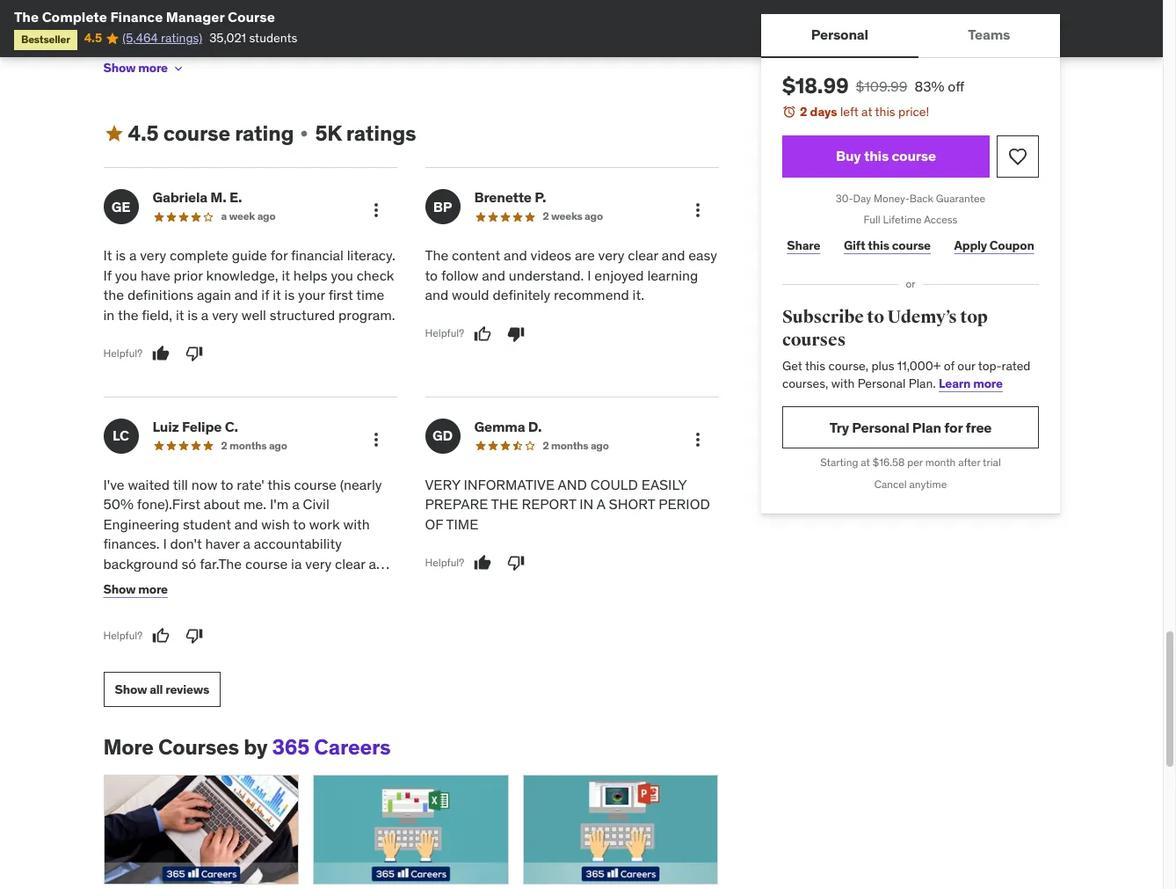 Task type: describe. For each thing, give the bounding box(es) containing it.
students
[[249, 30, 298, 46]]

2 months ago for gemma d.
[[543, 439, 609, 452]]

try
[[829, 418, 849, 436]]

time
[[446, 515, 479, 533]]

free
[[966, 418, 992, 436]]

full
[[864, 213, 880, 226]]

work
[[309, 515, 340, 533]]

i inside first about me. i'm a civil engineering student and wish to work with finances. i don't haver a accountability background só far.
[[163, 535, 167, 552]]

concepts
[[318, 574, 376, 592]]

courses
[[158, 733, 239, 761]]

2 for luiz felipe c.
[[221, 439, 227, 452]]

financial
[[291, 247, 344, 264]]

mark review by brenette p. as helpful image
[[474, 325, 492, 343]]

1 vertical spatial it
[[273, 286, 281, 304]]

clear inside the content and videos are very clear and easy to follow and understand. i enjoyed learning and would definitely recommend it.
[[628, 247, 659, 264]]

this for buy
[[864, 147, 889, 164]]

$16.58
[[873, 456, 905, 469]]

ago for luiz felipe c.
[[269, 439, 287, 452]]

subscribe to udemy's top courses
[[782, 306, 988, 351]]

bestseller
[[21, 33, 70, 46]]

and left videos
[[504, 247, 527, 264]]

the for course
[[218, 554, 242, 572]]

share button
[[782, 228, 825, 263]]

4.5 for 4.5 course rating
[[128, 119, 159, 147]]

of inside the course ia very clear and beginner friendly. exposes a lot of concepts quite intuitively.
[[303, 574, 315, 592]]

udemy's
[[887, 306, 957, 328]]

beginner
[[103, 574, 159, 592]]

student
[[183, 515, 231, 533]]

learn
[[939, 375, 971, 391]]

só
[[182, 554, 196, 572]]

teams
[[968, 26, 1010, 43]]

and down content
[[482, 266, 506, 284]]

m.
[[210, 189, 227, 206]]

haver
[[205, 535, 240, 552]]

and inside it is a very complete guide for financial literacy. if you have prior knowledge, it helps you check the definitions again and if it is your first time in the field, it is a very well structured program.
[[235, 286, 258, 304]]

trial
[[983, 456, 1001, 469]]

complete
[[170, 247, 229, 264]]

ago for gemma d.
[[591, 439, 609, 452]]

more
[[103, 733, 154, 761]]

personal inside get this course, plus 11,000+ of our top-rated courses, with personal plan.
[[858, 375, 906, 391]]

1 show more button from the top
[[103, 51, 185, 86]]

bp
[[433, 198, 452, 215]]

1 vertical spatial more
[[973, 375, 1003, 391]]

top
[[960, 306, 988, 328]]

top-
[[978, 358, 1002, 374]]

per
[[907, 456, 923, 469]]

additional actions for review by luiz felipe c. image
[[365, 429, 386, 450]]

undo mark review by gemma d. as helpful image
[[474, 554, 492, 572]]

mark review by gabriela m. e. as unhelpful image
[[186, 345, 203, 362]]

plan.
[[909, 375, 936, 391]]

1 you from the left
[[115, 266, 137, 284]]

waited
[[128, 476, 170, 493]]

2 vertical spatial personal
[[852, 418, 909, 436]]

time
[[356, 286, 385, 304]]

rated
[[1002, 358, 1031, 374]]

1 horizontal spatial xsmall image
[[298, 127, 312, 141]]

$18.99
[[782, 72, 849, 99]]

manager
[[166, 8, 225, 26]]

very informative and could easily prepare the report in a short period of time
[[425, 476, 710, 533]]

course inside button
[[892, 147, 936, 164]]

left
[[840, 104, 858, 120]]

the for complete
[[14, 8, 39, 26]]

check
[[357, 266, 394, 284]]

a left week
[[221, 210, 227, 223]]

first about me. i'm a civil engineering student and wish to work with finances. i don't haver a accountability background só far.
[[103, 495, 370, 572]]

enjoyed
[[595, 266, 644, 284]]

gemma
[[474, 418, 525, 435]]

show inside button
[[115, 681, 147, 697]]

course,
[[828, 358, 868, 374]]

months for luiz felipe c.
[[230, 439, 267, 452]]

now
[[192, 476, 218, 493]]

i inside the content and videos are very clear and easy to follow and understand. i enjoyed learning and would definitely recommend it.
[[588, 266, 591, 284]]

plus
[[871, 358, 894, 374]]

alarm image
[[782, 105, 796, 119]]

this for get
[[805, 358, 825, 374]]

again
[[197, 286, 231, 304]]

0 vertical spatial more
[[138, 60, 168, 76]]

0 horizontal spatial is
[[116, 247, 126, 264]]

prior
[[174, 266, 203, 284]]

with inside get this course, plus 11,000+ of our top-rated courses, with personal plan.
[[831, 375, 855, 391]]

back
[[909, 191, 933, 205]]

helpful? down quite
[[103, 628, 143, 642]]

friendly.
[[162, 574, 212, 592]]

5k ratings
[[315, 119, 416, 147]]

are
[[575, 247, 595, 264]]

a
[[597, 495, 606, 513]]

ratings
[[346, 119, 416, 147]]

helpful? for very informative and could easily prepare the report in a short period of time
[[425, 556, 464, 569]]

lifetime
[[883, 213, 922, 226]]

undo mark review by brenette p. as unhelpful image
[[507, 325, 525, 343]]

intuitively.
[[139, 594, 202, 611]]

this down $109.99
[[875, 104, 895, 120]]

0 horizontal spatial it
[[176, 306, 184, 323]]

a right it
[[129, 247, 137, 264]]

cancel
[[874, 478, 907, 491]]

0 vertical spatial show
[[103, 60, 136, 76]]

helps
[[294, 266, 328, 284]]

4.5 for 4.5
[[84, 30, 102, 46]]

course inside "link"
[[892, 237, 931, 253]]

quite
[[103, 594, 135, 611]]

accountability
[[254, 535, 342, 552]]

course inside i've waited till now to rate' this course (nearly 50% fone).
[[294, 476, 337, 493]]

buy this course button
[[782, 135, 990, 177]]

knowledge,
[[206, 266, 278, 284]]

luiz felipe c.
[[153, 418, 238, 435]]

plan
[[912, 418, 941, 436]]

price!
[[898, 104, 929, 120]]

$109.99
[[856, 77, 907, 95]]

the course ia very clear and beginner friendly. exposes a lot of concepts quite intuitively.
[[103, 554, 392, 611]]

gemma d.
[[474, 418, 542, 435]]

83%
[[914, 77, 944, 95]]

months for gemma d.
[[551, 439, 589, 452]]

(5,464 ratings)
[[122, 30, 202, 46]]

first
[[329, 286, 353, 304]]

30-day money-back guarantee full lifetime access
[[836, 191, 986, 226]]

learn more
[[939, 375, 1003, 391]]

2 weeks ago
[[543, 210, 603, 223]]

0 vertical spatial xsmall image
[[171, 61, 185, 75]]

share
[[787, 237, 820, 253]]

2 show more button from the top
[[103, 572, 168, 607]]

d.
[[528, 418, 542, 435]]

mark review by gemma d. as unhelpful image
[[507, 554, 525, 572]]

course
[[228, 8, 275, 26]]

in
[[580, 495, 594, 513]]

recommend
[[554, 286, 629, 304]]

month
[[925, 456, 956, 469]]

definitely
[[493, 286, 551, 304]]

1 vertical spatial is
[[285, 286, 295, 304]]

our
[[957, 358, 975, 374]]

4.5 course rating
[[128, 119, 294, 147]]

gabriela m. e.
[[153, 189, 242, 206]]

apply coupon
[[954, 237, 1034, 253]]

very down again
[[212, 306, 238, 323]]

wishlist image
[[1007, 146, 1028, 167]]

additional actions for review by brenette p. image
[[687, 200, 708, 221]]

it
[[103, 247, 112, 264]]

show more for first show more button from the bottom of the page
[[103, 581, 168, 597]]

additional actions for review by gabriela m. e. image
[[365, 200, 386, 221]]

subscribe
[[782, 306, 864, 328]]

1 vertical spatial the
[[118, 306, 138, 323]]



Task type: vqa. For each thing, say whether or not it's contained in the screenshot.
'Luiz'
yes



Task type: locate. For each thing, give the bounding box(es) containing it.
it right field,
[[176, 306, 184, 323]]

well
[[242, 306, 266, 323]]

for left 'free'
[[944, 418, 963, 436]]

1 vertical spatial of
[[303, 574, 315, 592]]

prepare
[[425, 495, 488, 513]]

you up first
[[331, 266, 353, 284]]

for right guide
[[271, 247, 288, 264]]

to inside the content and videos are very clear and easy to follow and understand. i enjoyed learning and would definitely recommend it.
[[425, 266, 438, 284]]

off
[[948, 77, 964, 95]]

show all reviews
[[115, 681, 209, 697]]

1 horizontal spatial i
[[588, 266, 591, 284]]

0 horizontal spatial 4.5
[[84, 30, 102, 46]]

to inside the subscribe to udemy's top courses
[[867, 306, 884, 328]]

1 horizontal spatial you
[[331, 266, 353, 284]]

1 vertical spatial personal
[[858, 375, 906, 391]]

the up in
[[103, 286, 124, 304]]

course inside the course ia very clear and beginner friendly. exposes a lot of concepts quite intuitively.
[[245, 554, 288, 572]]

far.
[[200, 554, 218, 572]]

clear up enjoyed
[[628, 247, 659, 264]]

ia
[[291, 554, 302, 572]]

undo mark review by gabriela m. e. as helpful image
[[152, 345, 170, 362]]

the down the "haver"
[[218, 554, 242, 572]]

course up "civil"
[[294, 476, 337, 493]]

all
[[150, 681, 163, 697]]

the for content
[[425, 247, 449, 264]]

0 vertical spatial show more button
[[103, 51, 185, 86]]

1 vertical spatial at
[[861, 456, 870, 469]]

ago right weeks
[[585, 210, 603, 223]]

of inside get this course, plus 11,000+ of our top-rated courses, with personal plan.
[[944, 358, 955, 374]]

0 vertical spatial show more
[[103, 60, 168, 76]]

1 horizontal spatial the
[[218, 554, 242, 572]]

1 horizontal spatial of
[[944, 358, 955, 374]]

1 months from the left
[[230, 439, 267, 452]]

at
[[861, 104, 872, 120], [861, 456, 870, 469]]

very right ia
[[305, 554, 332, 572]]

c.
[[225, 418, 238, 435]]

show more down background
[[103, 581, 168, 597]]

personal up $16.58
[[852, 418, 909, 436]]

(nearly
[[340, 476, 382, 493]]

show more down (5,464
[[103, 60, 168, 76]]

a right the "haver"
[[243, 535, 251, 552]]

a week ago
[[221, 210, 276, 223]]

clear inside the course ia very clear and beginner friendly. exposes a lot of concepts quite intuitively.
[[335, 554, 365, 572]]

personal inside button
[[811, 26, 868, 43]]

of right lot
[[303, 574, 315, 592]]

the right in
[[118, 306, 138, 323]]

don't
[[170, 535, 202, 552]]

2 2 months ago from the left
[[543, 439, 609, 452]]

1 horizontal spatial with
[[831, 375, 855, 391]]

xsmall image left 5k
[[298, 127, 312, 141]]

1 vertical spatial show more button
[[103, 572, 168, 607]]

i up recommend
[[588, 266, 591, 284]]

personal up $18.99
[[811, 26, 868, 43]]

(5,464
[[122, 30, 158, 46]]

helpful? for it is a very complete guide for financial literacy. if you have prior knowledge, it helps you check the definitions again and if it is your first time in the field, it is a very well structured program.
[[103, 346, 143, 359]]

1 vertical spatial xsmall image
[[298, 127, 312, 141]]

2 show more from the top
[[103, 581, 168, 597]]

engineering
[[103, 515, 179, 533]]

rating
[[235, 119, 294, 147]]

1 horizontal spatial is
[[188, 306, 198, 323]]

if
[[261, 286, 269, 304]]

for
[[271, 247, 288, 264], [944, 418, 963, 436]]

0 horizontal spatial clear
[[335, 554, 365, 572]]

about
[[204, 495, 240, 513]]

gift
[[844, 237, 865, 253]]

11,000+
[[897, 358, 941, 374]]

lc
[[113, 427, 129, 444]]

ago right week
[[257, 210, 276, 223]]

this inside "link"
[[868, 237, 889, 253]]

this inside i've waited till now to rate' this course (nearly 50% fone).
[[268, 476, 291, 493]]

ago for brenette p.
[[585, 210, 603, 223]]

1 horizontal spatial it
[[273, 286, 281, 304]]

a left lot
[[272, 574, 280, 592]]

more courses by 365 careers
[[103, 733, 391, 761]]

guarantee
[[936, 191, 986, 205]]

lot
[[283, 574, 299, 592]]

0 vertical spatial personal
[[811, 26, 868, 43]]

show all reviews button
[[103, 672, 221, 707]]

brenette p.
[[474, 189, 546, 206]]

very
[[140, 247, 166, 264], [598, 247, 625, 264], [212, 306, 238, 323], [305, 554, 332, 572]]

0 horizontal spatial you
[[115, 266, 137, 284]]

0 vertical spatial i
[[588, 266, 591, 284]]

0 horizontal spatial xsmall image
[[171, 61, 185, 75]]

1 vertical spatial the
[[425, 247, 449, 264]]

1 vertical spatial for
[[944, 418, 963, 436]]

this right buy
[[864, 147, 889, 164]]

1 vertical spatial clear
[[335, 554, 365, 572]]

0 horizontal spatial for
[[271, 247, 288, 264]]

show more button down "finances."
[[103, 572, 168, 607]]

money-
[[874, 191, 909, 205]]

course
[[163, 119, 230, 147], [892, 147, 936, 164], [892, 237, 931, 253], [294, 476, 337, 493], [245, 554, 288, 572]]

and down me.
[[235, 515, 258, 533]]

it
[[282, 266, 290, 284], [273, 286, 281, 304], [176, 306, 184, 323]]

and left if
[[235, 286, 258, 304]]

felipe
[[182, 418, 222, 435]]

ago for gabriela m. e.
[[257, 210, 276, 223]]

i've waited till now to rate' this course (nearly 50% fone).
[[103, 476, 382, 513]]

mark review by luiz felipe c. as helpful image
[[152, 627, 170, 645]]

2 down c.
[[221, 439, 227, 452]]

the up follow
[[425, 247, 449, 264]]

course left ia
[[245, 554, 288, 572]]

the up bestseller
[[14, 8, 39, 26]]

0 horizontal spatial with
[[343, 515, 370, 533]]

2 down the p.
[[543, 210, 549, 223]]

a inside the course ia very clear and beginner friendly. exposes a lot of concepts quite intuitively.
[[272, 574, 280, 592]]

0 vertical spatial the
[[103, 286, 124, 304]]

and
[[558, 476, 587, 493]]

learning
[[648, 266, 699, 284]]

starting at $16.58 per month after trial cancel anytime
[[820, 456, 1001, 491]]

to left udemy's
[[867, 306, 884, 328]]

easy
[[689, 247, 717, 264]]

it left helps
[[282, 266, 290, 284]]

and inside the course ia very clear and beginner friendly. exposes a lot of concepts quite intuitively.
[[369, 554, 392, 572]]

it.
[[633, 286, 645, 304]]

2 horizontal spatial it
[[282, 266, 290, 284]]

p.
[[535, 189, 546, 206]]

this right gift
[[868, 237, 889, 253]]

this for gift
[[868, 237, 889, 253]]

very inside the content and videos are very clear and easy to follow and understand. i enjoyed learning and would definitely recommend it.
[[598, 247, 625, 264]]

xsmall image down "ratings)" at the top
[[171, 61, 185, 75]]

i left don't
[[163, 535, 167, 552]]

tab list
[[761, 14, 1060, 58]]

0 vertical spatial with
[[831, 375, 855, 391]]

understand.
[[509, 266, 584, 284]]

to up "accountability"
[[293, 515, 306, 533]]

more down (5,464 ratings)
[[138, 60, 168, 76]]

2 vertical spatial it
[[176, 306, 184, 323]]

1 horizontal spatial clear
[[628, 247, 659, 264]]

0 vertical spatial the
[[14, 8, 39, 26]]

very inside the course ia very clear and beginner friendly. exposes a lot of concepts quite intuitively.
[[305, 554, 332, 572]]

more
[[138, 60, 168, 76], [973, 375, 1003, 391], [138, 581, 168, 597]]

course down lifetime
[[892, 237, 931, 253]]

to inside first about me. i'm a civil engineering student and wish to work with finances. i don't haver a accountability background só far.
[[293, 515, 306, 533]]

0 vertical spatial 4.5
[[84, 30, 102, 46]]

the inside the content and videos are very clear and easy to follow and understand. i enjoyed learning and would definitely recommend it.
[[425, 247, 449, 264]]

0 vertical spatial for
[[271, 247, 288, 264]]

very up enjoyed
[[598, 247, 625, 264]]

with right work
[[343, 515, 370, 533]]

apply
[[954, 237, 987, 253]]

0 horizontal spatial 2 months ago
[[221, 439, 287, 452]]

1 horizontal spatial for
[[944, 418, 963, 436]]

brenette
[[474, 189, 532, 206]]

or
[[906, 277, 915, 290]]

1 horizontal spatial 4.5
[[128, 119, 159, 147]]

luiz
[[153, 418, 179, 435]]

0 horizontal spatial months
[[230, 439, 267, 452]]

tab list containing personal
[[761, 14, 1060, 58]]

apply coupon button
[[949, 228, 1039, 263]]

this up i'm
[[268, 476, 291, 493]]

and up learning
[[662, 247, 685, 264]]

to left follow
[[425, 266, 438, 284]]

wish
[[261, 515, 290, 533]]

2 vertical spatial is
[[188, 306, 198, 323]]

2 vertical spatial the
[[218, 554, 242, 572]]

would
[[452, 286, 489, 304]]

1 vertical spatial i
[[163, 535, 167, 552]]

show down (5,464
[[103, 60, 136, 76]]

2 vertical spatial show
[[115, 681, 147, 697]]

it right if
[[273, 286, 281, 304]]

personal down plus
[[858, 375, 906, 391]]

1 horizontal spatial months
[[551, 439, 589, 452]]

is down again
[[188, 306, 198, 323]]

0 vertical spatial of
[[944, 358, 955, 374]]

additional actions for review by gemma d. image
[[687, 429, 708, 450]]

guide
[[232, 247, 267, 264]]

content
[[452, 247, 501, 264]]

2 months ago up and
[[543, 439, 609, 452]]

helpful? left undo mark review by gabriela m. e. as helpful icon
[[103, 346, 143, 359]]

50%
[[103, 495, 134, 513]]

this up courses,
[[805, 358, 825, 374]]

personal
[[811, 26, 868, 43], [858, 375, 906, 391], [852, 418, 909, 436]]

more down top-
[[973, 375, 1003, 391]]

it is a very complete guide for financial literacy. if you have prior knowledge, it helps you check the definitions again and if it is your first time in the field, it is a very well structured program.
[[103, 247, 396, 323]]

course up back
[[892, 147, 936, 164]]

0 horizontal spatial the
[[14, 8, 39, 26]]

1 vertical spatial 4.5
[[128, 119, 159, 147]]

show more button
[[103, 51, 185, 86], [103, 572, 168, 607]]

with inside first about me. i'm a civil engineering student and wish to work with finances. i don't haver a accountability background só far.
[[343, 515, 370, 533]]

with down course,
[[831, 375, 855, 391]]

show more button down (5,464
[[103, 51, 185, 86]]

4.5 down complete
[[84, 30, 102, 46]]

and up concepts
[[369, 554, 392, 572]]

clear up concepts
[[335, 554, 365, 572]]

0 vertical spatial it
[[282, 266, 290, 284]]

2 months from the left
[[551, 439, 589, 452]]

1 vertical spatial show more
[[103, 581, 168, 597]]

to inside i've waited till now to rate' this course (nearly 50% fone).
[[221, 476, 233, 493]]

1 vertical spatial show
[[103, 581, 136, 597]]

helpful? for the content and videos are very clear and easy to follow and understand. i enjoyed learning and would definitely recommend it.
[[425, 326, 464, 340]]

in
[[103, 306, 115, 323]]

365
[[272, 733, 310, 761]]

show down background
[[103, 581, 136, 597]]

0 vertical spatial clear
[[628, 247, 659, 264]]

to up about
[[221, 476, 233, 493]]

0 horizontal spatial of
[[303, 574, 315, 592]]

this inside button
[[864, 147, 889, 164]]

0 vertical spatial is
[[116, 247, 126, 264]]

medium image
[[103, 123, 124, 144]]

is
[[116, 247, 126, 264], [285, 286, 295, 304], [188, 306, 198, 323]]

rate'
[[237, 476, 265, 493]]

helpful? left mark review by brenette p. as helpful icon
[[425, 326, 464, 340]]

is left your
[[285, 286, 295, 304]]

easily
[[642, 476, 687, 493]]

2 for gemma d.
[[543, 439, 549, 452]]

the inside the course ia very clear and beginner friendly. exposes a lot of concepts quite intuitively.
[[218, 554, 242, 572]]

this inside get this course, plus 11,000+ of our top-rated courses, with personal plan.
[[805, 358, 825, 374]]

courses
[[782, 329, 846, 351]]

is right it
[[116, 247, 126, 264]]

informative
[[464, 476, 555, 493]]

2 months ago down c.
[[221, 439, 287, 452]]

months down c.
[[230, 439, 267, 452]]

months
[[230, 439, 267, 452], [551, 439, 589, 452]]

at inside starting at $16.58 per month after trial cancel anytime
[[861, 456, 870, 469]]

a right i'm
[[292, 495, 300, 513]]

2 up informative
[[543, 439, 549, 452]]

show left all
[[115, 681, 147, 697]]

ago up could
[[591, 439, 609, 452]]

1 horizontal spatial 2 months ago
[[543, 439, 609, 452]]

you right if
[[115, 266, 137, 284]]

2 days left at this price!
[[800, 104, 929, 120]]

2 months ago for luiz felipe c.
[[221, 439, 287, 452]]

field,
[[142, 306, 172, 323]]

xsmall image
[[171, 61, 185, 75], [298, 127, 312, 141]]

0 vertical spatial at
[[861, 104, 872, 120]]

2 horizontal spatial is
[[285, 286, 295, 304]]

2 for brenette p.
[[543, 210, 549, 223]]

more down background
[[138, 581, 168, 597]]

the
[[14, 8, 39, 26], [425, 247, 449, 264], [218, 554, 242, 572]]

2 right the alarm icon
[[800, 104, 807, 120]]

ago up i'm
[[269, 439, 287, 452]]

the content and videos are very clear and easy to follow and understand. i enjoyed learning and would definitely recommend it.
[[425, 247, 717, 304]]

e.
[[229, 189, 242, 206]]

course up "gabriela m. e."
[[163, 119, 230, 147]]

gift this course
[[844, 237, 931, 253]]

helpful? left undo mark review by gemma d. as helpful "icon" at left
[[425, 556, 464, 569]]

4.5 right medium image
[[128, 119, 159, 147]]

show more inside button
[[103, 60, 168, 76]]

try personal plan for free
[[829, 418, 992, 436]]

and inside first about me. i'm a civil engineering student and wish to work with finances. i don't haver a accountability background só far.
[[235, 515, 258, 533]]

5k
[[315, 119, 342, 147]]

2 vertical spatial more
[[138, 581, 168, 597]]

finances.
[[103, 535, 160, 552]]

for inside it is a very complete guide for financial literacy. if you have prior knowledge, it helps you check the definitions again and if it is your first time in the field, it is a very well structured program.
[[271, 247, 288, 264]]

1 2 months ago from the left
[[221, 439, 287, 452]]

at left $16.58
[[861, 456, 870, 469]]

anytime
[[909, 478, 947, 491]]

of left our
[[944, 358, 955, 374]]

at right left
[[861, 104, 872, 120]]

months up and
[[551, 439, 589, 452]]

0 horizontal spatial i
[[163, 535, 167, 552]]

videos
[[531, 247, 572, 264]]

to
[[425, 266, 438, 284], [867, 306, 884, 328], [221, 476, 233, 493], [293, 515, 306, 533]]

very up the have
[[140, 247, 166, 264]]

2 months ago
[[221, 439, 287, 452], [543, 439, 609, 452]]

2 horizontal spatial the
[[425, 247, 449, 264]]

personal button
[[761, 14, 918, 56]]

show more for second show more button from the bottom
[[103, 60, 168, 76]]

365 careers link
[[272, 733, 391, 761]]

have
[[141, 266, 170, 284]]

1 show more from the top
[[103, 60, 168, 76]]

and down follow
[[425, 286, 449, 304]]

2 you from the left
[[331, 266, 353, 284]]

a down again
[[201, 306, 209, 323]]

4.5
[[84, 30, 102, 46], [128, 119, 159, 147]]

for inside try personal plan for free link
[[944, 418, 963, 436]]

1 vertical spatial with
[[343, 515, 370, 533]]

learn more link
[[939, 375, 1003, 391]]

mark review by luiz felipe c. as unhelpful image
[[186, 627, 203, 645]]



